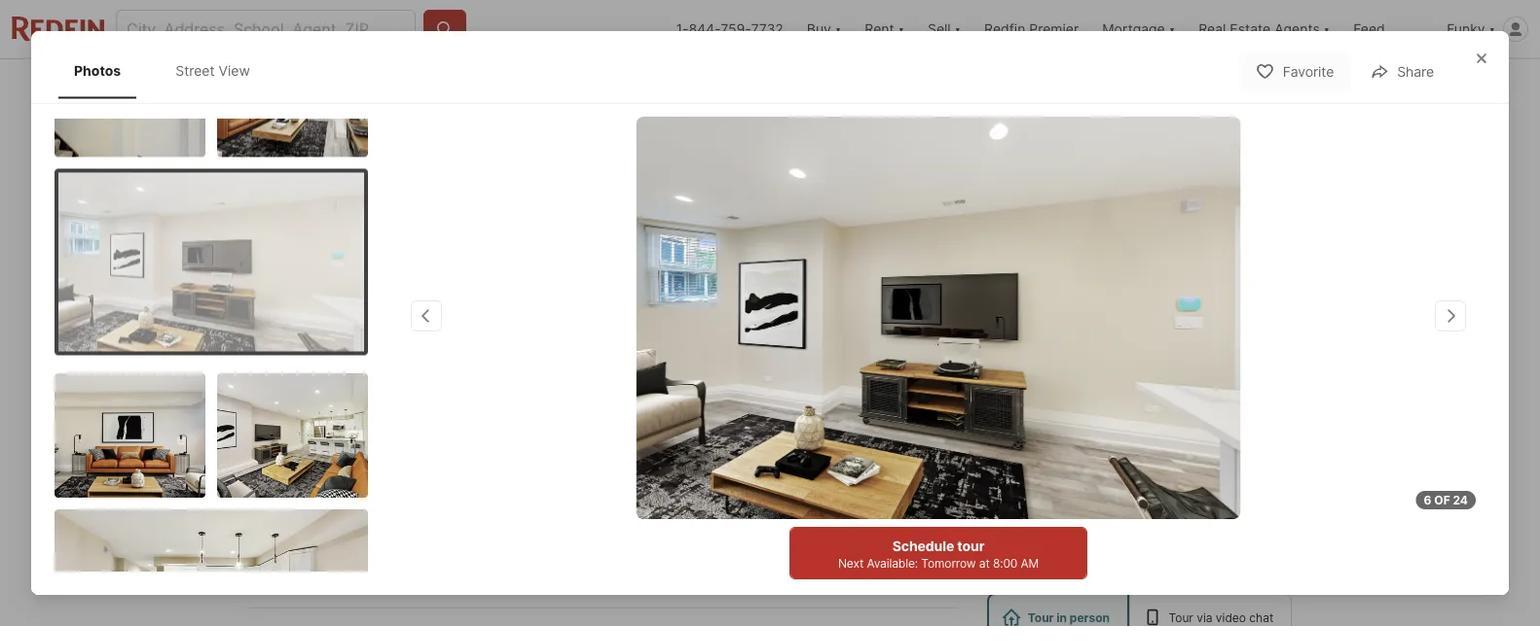 Task type: vqa. For each thing, say whether or not it's contained in the screenshot.
• in this magic life skin care clinic • 0.1 miles
no



Task type: describe. For each thing, give the bounding box(es) containing it.
unit
[[394, 489, 425, 508]]

photos
[[1214, 384, 1260, 400]]

hr
[[311, 135, 327, 149]]

am
[[1021, 557, 1039, 571]]

6
[[1424, 494, 1432, 508]]

pre-
[[373, 565, 401, 582]]

2
[[1131, 511, 1148, 545]]

redfin
[[984, 21, 1025, 37]]

1 horizontal spatial share
[[1397, 64, 1434, 80]]

home
[[1120, 451, 1182, 478]]

1-
[[676, 21, 689, 37]]

next
[[838, 557, 864, 571]]

share button inside dialog
[[1353, 51, 1451, 91]]

photos tab
[[58, 47, 137, 95]]

1 tab from the left
[[248, 63, 377, 110]]

1 for new 1 hr ago
[[302, 135, 308, 149]]

at
[[979, 557, 990, 571]]

street inside tab
[[175, 62, 215, 79]]

3 4844 n hoyne ave unit g, chicago, il 60625 image from the left
[[1037, 114, 1292, 427]]

map entry image
[[827, 451, 957, 580]]

City, Address, School, Agent, ZIP search field
[[116, 10, 416, 49]]

active link
[[344, 453, 393, 469]]

new
[[272, 135, 299, 149]]

chat
[[1249, 612, 1274, 626]]

3 tab from the left
[[484, 63, 630, 110]]

street view inside tab
[[175, 62, 250, 79]]

friday 3
[[1216, 495, 1256, 545]]

tour via video chat
[[1169, 612, 1274, 626]]

active
[[344, 453, 393, 469]]

24 photos button
[[1149, 373, 1276, 412]]

favorite button
[[1239, 51, 1351, 91]]

2 4844 n hoyne ave unit g, chicago, il 60625 image from the left
[[774, 114, 1029, 427]]

844-
[[689, 21, 721, 37]]

nov
[[1031, 548, 1056, 562]]

tour via video chat option
[[1129, 594, 1292, 627]]

n
[[294, 489, 305, 508]]

sale
[[297, 453, 330, 469]]

1-844-759-7732
[[676, 21, 784, 37]]

$2,711
[[276, 565, 317, 582]]

4844
[[248, 489, 290, 508]]

new 1 hr ago
[[272, 135, 356, 149]]

3
[[1227, 511, 1245, 545]]

1-844-759-7732 link
[[676, 21, 784, 37]]

wednesday
[[1007, 495, 1079, 509]]

for
[[266, 453, 293, 469]]

tab list inside dialog
[[55, 43, 285, 99]]

redfin premier
[[984, 21, 1079, 37]]

feed button
[[1342, 0, 1435, 58]]

street view inside button
[[308, 384, 384, 400]]

get
[[346, 565, 370, 582]]

tour for tour via video chat
[[1169, 612, 1193, 626]]

tour for schedule
[[957, 538, 985, 555]]

ago
[[330, 135, 356, 149]]

4 tab from the left
[[630, 63, 785, 110]]

est.
[[248, 565, 272, 582]]

1 4844 n hoyne ave unit g, chicago, il 60625 image from the left
[[248, 114, 766, 427]]

24 inside button
[[1193, 384, 1211, 400]]

street inside button
[[308, 384, 348, 400]]

view inside button
[[351, 384, 384, 400]]

for sale - active
[[266, 453, 393, 469]]



Task type: locate. For each thing, give the bounding box(es) containing it.
video
[[1216, 612, 1246, 626]]

1 horizontal spatial tour
[[1023, 451, 1068, 478]]

1 vertical spatial 24
[[1453, 494, 1468, 508]]

0 horizontal spatial 1
[[302, 135, 308, 149]]

schedule tour next available: tomorrow at 8:00 am
[[838, 538, 1039, 571]]

view down city, address, school, agent, zip search box
[[219, 62, 250, 79]]

tour up wednesday
[[1023, 451, 1068, 478]]

dialog
[[31, 31, 1509, 627]]

1 for wednesday 1 nov
[[1036, 511, 1050, 545]]

1 tour from the left
[[1028, 612, 1054, 626]]

favorite
[[1283, 64, 1334, 80]]

view inside tab
[[219, 62, 250, 79]]

street view down city, address, school, agent, zip search box
[[175, 62, 250, 79]]

1 vertical spatial view
[[351, 384, 384, 400]]

thursday
[[1108, 495, 1171, 509]]

thursday 2
[[1108, 495, 1171, 545]]

go
[[987, 451, 1018, 478]]

0 horizontal spatial tour
[[957, 538, 985, 555]]

0 horizontal spatial street view
[[175, 62, 250, 79]]

1 horizontal spatial share button
[[1353, 51, 1451, 91]]

g
[[429, 489, 441, 508]]

in
[[1057, 612, 1067, 626]]

person
[[1070, 612, 1110, 626]]

tab list containing photos
[[55, 43, 285, 99]]

street view tab
[[160, 47, 266, 95]]

2 tour from the left
[[1169, 612, 1193, 626]]

1 vertical spatial tour
[[957, 538, 985, 555]]

premier
[[1029, 21, 1079, 37]]

tour left via
[[1169, 612, 1193, 626]]

1 horizontal spatial tour
[[1169, 612, 1193, 626]]

0 vertical spatial view
[[219, 62, 250, 79]]

4844 n hoyne ave unit g, chicago, il 60625 image
[[248, 114, 766, 427], [774, 114, 1029, 427], [1037, 114, 1292, 427]]

ave
[[362, 489, 390, 508]]

street view
[[175, 62, 250, 79], [308, 384, 384, 400]]

4844 n hoyne ave unit g
[[248, 489, 441, 508]]

1 vertical spatial street
[[308, 384, 348, 400]]

2 tab from the left
[[377, 63, 484, 110]]

view up active
[[351, 384, 384, 400]]

tour
[[1028, 612, 1054, 626], [1169, 612, 1193, 626]]

0 horizontal spatial street
[[175, 62, 215, 79]]

1 vertical spatial street view
[[308, 384, 384, 400]]

image image
[[58, 173, 364, 352], [55, 374, 205, 499], [217, 374, 368, 499]]

this
[[1074, 451, 1115, 478]]

tour in person
[[1028, 612, 1110, 626]]

/mo
[[317, 565, 342, 582]]

list box containing tour in person
[[987, 594, 1292, 627]]

1 horizontal spatial 24
[[1453, 494, 1468, 508]]

1 left hr
[[302, 135, 308, 149]]

1 horizontal spatial street
[[308, 384, 348, 400]]

street
[[175, 62, 215, 79], [308, 384, 348, 400]]

street down city, address, school, agent, zip search box
[[175, 62, 215, 79]]

tour for tour in person
[[1028, 612, 1054, 626]]

hoyne
[[309, 489, 358, 508]]

tour for go
[[1023, 451, 1068, 478]]

schedule
[[892, 538, 954, 555]]

new 1 hr ago link
[[248, 114, 766, 431]]

1 horizontal spatial 1
[[1036, 511, 1050, 545]]

0 vertical spatial 1
[[302, 135, 308, 149]]

tour left in
[[1028, 612, 1054, 626]]

1 inside wednesday 1 nov
[[1036, 511, 1050, 545]]

go tour this home
[[987, 451, 1182, 478]]

6 of 24
[[1424, 494, 1468, 508]]

get pre-approved link
[[346, 565, 464, 582]]

of
[[1434, 494, 1450, 508]]

share down feed button
[[1397, 64, 1434, 80]]

0 vertical spatial tour
[[1023, 451, 1068, 478]]

None button
[[999, 483, 1087, 574], [1095, 484, 1184, 573], [1192, 484, 1280, 573], [999, 483, 1087, 574], [1095, 484, 1184, 573], [1192, 484, 1280, 573]]

1 horizontal spatial view
[[351, 384, 384, 400]]

1 up the nov
[[1036, 511, 1050, 545]]

7732
[[751, 21, 784, 37]]

street view button
[[264, 373, 401, 412]]

tomorrow
[[921, 557, 976, 571]]

24 photos
[[1193, 384, 1260, 400]]

0 horizontal spatial 24
[[1193, 384, 1211, 400]]

24
[[1193, 384, 1211, 400], [1453, 494, 1468, 508]]

0 horizontal spatial 4844 n hoyne ave unit g, chicago, il 60625 image
[[248, 114, 766, 427]]

view
[[219, 62, 250, 79], [351, 384, 384, 400]]

share button
[[1353, 51, 1451, 91], [1195, 65, 1292, 105]]

approved
[[401, 565, 464, 582]]

tour in person option
[[987, 594, 1129, 627]]

redfin premier button
[[973, 0, 1090, 58]]

feed
[[1353, 21, 1385, 37]]

tab list
[[55, 43, 285, 99], [248, 59, 895, 110]]

4844 n hoyne ave unit g image
[[636, 117, 1241, 520]]

0 vertical spatial street
[[175, 62, 215, 79]]

759-
[[721, 21, 751, 37]]

24 right of
[[1453, 494, 1468, 508]]

street up for sale - active on the bottom of page
[[308, 384, 348, 400]]

tour inside schedule tour next available: tomorrow at 8:00 am
[[957, 538, 985, 555]]

tab
[[248, 63, 377, 110], [377, 63, 484, 110], [484, 63, 630, 110], [630, 63, 785, 110], [785, 63, 880, 110]]

1 vertical spatial 1
[[1036, 511, 1050, 545]]

wednesday 1 nov
[[1007, 495, 1079, 562]]

0 vertical spatial street view
[[175, 62, 250, 79]]

5 tab from the left
[[785, 63, 880, 110]]

street view up -
[[308, 384, 384, 400]]

24 left "photos"
[[1193, 384, 1211, 400]]

share
[[1397, 64, 1434, 80], [1239, 77, 1275, 94]]

$349,900 est. $2,711 /mo get pre-approved
[[248, 533, 464, 582]]

0 vertical spatial 24
[[1193, 384, 1211, 400]]

0 horizontal spatial share
[[1239, 77, 1275, 94]]

-
[[334, 453, 341, 469]]

list box
[[987, 594, 1292, 627]]

previous image
[[979, 513, 1011, 544]]

via
[[1197, 612, 1213, 626]]

0 horizontal spatial share button
[[1195, 65, 1292, 105]]

tour
[[1023, 451, 1068, 478], [957, 538, 985, 555]]

1 horizontal spatial 4844 n hoyne ave unit g, chicago, il 60625 image
[[774, 114, 1029, 427]]

share left favorite
[[1239, 77, 1275, 94]]

1
[[302, 135, 308, 149], [1036, 511, 1050, 545]]

submit search image
[[435, 19, 455, 39]]

2 horizontal spatial 4844 n hoyne ave unit g, chicago, il 60625 image
[[1037, 114, 1292, 427]]

8:00
[[993, 557, 1018, 571]]

0 horizontal spatial view
[[219, 62, 250, 79]]

1 horizontal spatial street view
[[308, 384, 384, 400]]

$349,900
[[248, 533, 359, 561]]

0 horizontal spatial tour
[[1028, 612, 1054, 626]]

tour up at
[[957, 538, 985, 555]]

photos
[[74, 62, 121, 79]]

friday
[[1216, 495, 1256, 509]]

available:
[[867, 557, 918, 571]]

dialog containing photos
[[31, 31, 1509, 627]]



